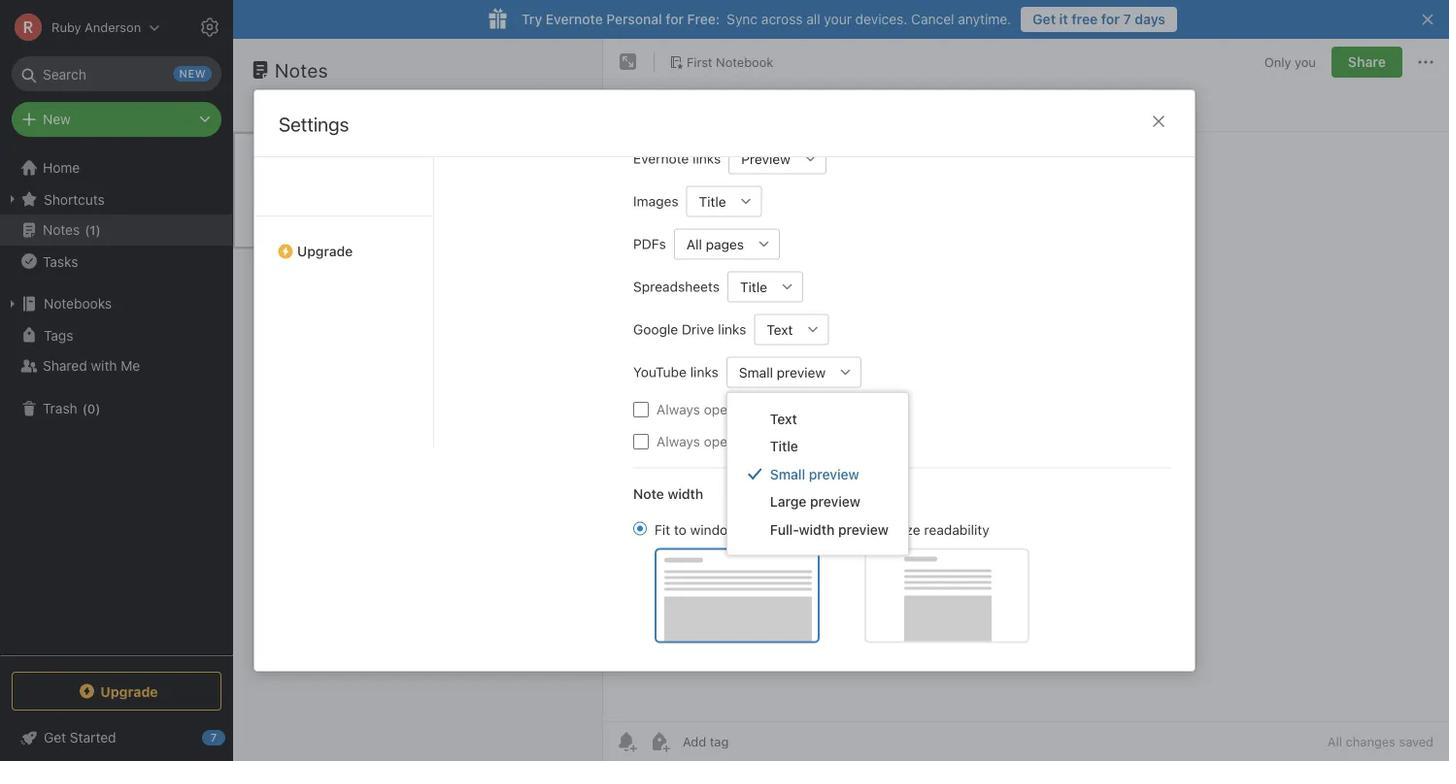 Task type: vqa. For each thing, say whether or not it's contained in the screenshot.
more actions Image
no



Task type: locate. For each thing, give the bounding box(es) containing it.
) down shortcuts button
[[96, 223, 101, 237]]

full-width preview
[[770, 522, 889, 538]]

width up to
[[668, 487, 704, 503]]

text up small preview button
[[767, 322, 793, 338]]

title down files
[[770, 439, 799, 455]]

to
[[674, 523, 687, 539]]

new
[[43, 111, 71, 127]]

1 horizontal spatial evernote
[[634, 151, 689, 167]]

0 horizontal spatial all
[[687, 237, 702, 253]]

share
[[1349, 54, 1387, 70]]

2 ) from the top
[[95, 402, 100, 416]]

title
[[699, 194, 727, 210], [740, 280, 768, 296], [770, 439, 799, 455]]

external for files
[[739, 402, 790, 418]]

( for notes
[[85, 223, 90, 237]]

add tag image
[[648, 731, 671, 754]]

all left changes
[[1328, 735, 1343, 750]]

title inside dropdown list 'menu'
[[770, 439, 799, 455]]

text up always open external applications
[[770, 411, 797, 427]]

tree containing home
[[0, 153, 233, 655]]

note width
[[634, 487, 704, 503]]

large
[[770, 494, 807, 510]]

0 vertical spatial width
[[668, 487, 704, 503]]

width for full-
[[799, 522, 835, 538]]

0 horizontal spatial upgrade
[[100, 684, 158, 700]]

notes inside note list element
[[275, 58, 329, 81]]

)
[[96, 223, 101, 237], [95, 402, 100, 416]]

0 horizontal spatial width
[[668, 487, 704, 503]]

large preview link
[[728, 488, 908, 516]]

1 vertical spatial evernote
[[634, 151, 689, 167]]

preview
[[742, 151, 791, 167]]

preview up files
[[777, 365, 826, 381]]

1 left the "note"
[[257, 100, 263, 116]]

None search field
[[25, 56, 208, 91]]

title link
[[728, 433, 908, 461]]

new button
[[12, 102, 222, 137]]

tab list
[[459, 0, 618, 448]]

title button
[[687, 187, 731, 218], [728, 272, 773, 303]]

trash ( 0 )
[[43, 401, 100, 417]]

7
[[1124, 11, 1132, 27]]

1
[[257, 100, 263, 116], [90, 223, 96, 237]]

1 horizontal spatial width
[[799, 522, 835, 538]]

notes for notes ( 1 )
[[43, 222, 80, 238]]

small
[[739, 365, 773, 381], [770, 466, 806, 482]]

0 horizontal spatial upgrade button
[[12, 672, 222, 711]]

1 vertical spatial title button
[[728, 272, 773, 303]]

for
[[666, 11, 684, 27], [1102, 11, 1120, 27]]

few
[[268, 211, 288, 225]]

0 horizontal spatial title
[[699, 194, 727, 210]]

title button up the all pages 'button'
[[687, 187, 731, 218]]

1 vertical spatial notes
[[43, 222, 80, 238]]

list
[[314, 150, 337, 166]]

2 horizontal spatial title
[[770, 439, 799, 455]]

1 always from the top
[[657, 402, 701, 418]]

open down the always open external files
[[704, 434, 736, 450]]

evernote up images at left
[[634, 151, 689, 167]]

only you
[[1265, 55, 1317, 69]]

( inside notes ( 1 )
[[85, 223, 90, 237]]

1 down shortcuts
[[90, 223, 96, 237]]

title for spreadsheets
[[740, 280, 768, 296]]

title inside 'choose default view option for spreadsheets' field
[[740, 280, 768, 296]]

always right always open external files checkbox
[[657, 402, 701, 418]]

) inside trash ( 0 )
[[95, 402, 100, 416]]

fit
[[655, 523, 671, 539]]

1 vertical spatial external
[[739, 434, 790, 450]]

1 horizontal spatial upgrade button
[[255, 216, 433, 268]]

width down large preview link
[[799, 522, 835, 538]]

google
[[634, 322, 678, 338]]

all
[[687, 237, 702, 253], [1328, 735, 1343, 750]]

) for trash
[[95, 402, 100, 416]]

preview down large preview link
[[839, 522, 889, 538]]

1 vertical spatial small preview
[[770, 466, 860, 482]]

links up title field
[[693, 151, 721, 167]]

all inside 'button'
[[687, 237, 702, 253]]

1 horizontal spatial for
[[1102, 11, 1120, 27]]

2 open from the top
[[704, 434, 736, 450]]

small preview down 'text' button
[[739, 365, 826, 381]]

0 vertical spatial links
[[693, 151, 721, 167]]

0 vertical spatial text
[[767, 322, 793, 338]]

Fit to window radio
[[634, 523, 647, 536]]

( inside trash ( 0 )
[[82, 402, 87, 416]]

(
[[85, 223, 90, 237], [82, 402, 87, 416]]

always for always open external files
[[657, 402, 701, 418]]

share button
[[1332, 47, 1403, 78]]

all left pages
[[687, 237, 702, 253]]

preview
[[777, 365, 826, 381], [809, 466, 860, 482], [810, 494, 861, 510], [839, 522, 889, 538]]

preview up large preview link
[[809, 466, 860, 482]]

free:
[[688, 11, 720, 27]]

title inside field
[[699, 194, 727, 210]]

small preview
[[739, 365, 826, 381], [770, 466, 860, 482]]

1 ) from the top
[[96, 223, 101, 237]]

title button down the all pages field at the top
[[728, 272, 773, 303]]

0 horizontal spatial for
[[666, 11, 684, 27]]

for inside get it free for 7 days button
[[1102, 11, 1120, 27]]

upgrade button
[[255, 216, 433, 268], [12, 672, 222, 711]]

0 vertical spatial all
[[687, 237, 702, 253]]

1 vertical spatial always
[[657, 434, 701, 450]]

spreadsheets
[[634, 279, 720, 295]]

0 vertical spatial open
[[704, 402, 736, 418]]

0 vertical spatial external
[[739, 402, 790, 418]]

0 vertical spatial always
[[657, 402, 701, 418]]

notes for notes
[[275, 58, 329, 81]]

shortcuts button
[[0, 184, 232, 215]]

1 inside notes ( 1 )
[[90, 223, 96, 237]]

notes up "tasks"
[[43, 222, 80, 238]]

always open external files
[[657, 402, 819, 418]]

notes up the "note"
[[275, 58, 329, 81]]

1 vertical spatial links
[[718, 322, 747, 338]]

text inside button
[[767, 322, 793, 338]]

( down shortcuts
[[85, 223, 90, 237]]

external down the always open external files
[[739, 434, 790, 450]]

0 vertical spatial (
[[85, 223, 90, 237]]

upgrade for top upgrade popup button
[[297, 244, 353, 260]]

1 vertical spatial small
[[770, 466, 806, 482]]

pdfs
[[634, 237, 666, 253]]

text link
[[728, 405, 908, 433]]

links down drive
[[691, 365, 719, 381]]

0 vertical spatial title
[[699, 194, 727, 210]]

expand note image
[[617, 51, 640, 74]]

home
[[43, 160, 80, 176]]

1 horizontal spatial all
[[1328, 735, 1343, 750]]

Choose default view option for Evernote links field
[[729, 144, 827, 175]]

1 vertical spatial )
[[95, 402, 100, 416]]

width
[[668, 487, 704, 503], [799, 522, 835, 538]]

) right trash
[[95, 402, 100, 416]]

links
[[693, 151, 721, 167], [718, 322, 747, 338], [691, 365, 719, 381]]

1 for from the left
[[666, 11, 684, 27]]

note list element
[[233, 39, 603, 762]]

title for images
[[699, 194, 727, 210]]

1 vertical spatial upgrade
[[100, 684, 158, 700]]

for left the "7"
[[1102, 11, 1120, 27]]

notes ( 1 )
[[43, 222, 101, 238]]

1 horizontal spatial title
[[740, 280, 768, 296]]

0 horizontal spatial notes
[[43, 222, 80, 238]]

add a reminder image
[[615, 731, 638, 754]]

settings image
[[198, 16, 222, 39]]

1 vertical spatial 1
[[90, 223, 96, 237]]

drive
[[682, 322, 715, 338]]

0 vertical spatial small
[[739, 365, 773, 381]]

2 external from the top
[[739, 434, 790, 450]]

for left free:
[[666, 11, 684, 27]]

always
[[657, 402, 701, 418], [657, 434, 701, 450]]

text inside dropdown list 'menu'
[[770, 411, 797, 427]]

1 vertical spatial title
[[740, 280, 768, 296]]

open up always open external applications
[[704, 402, 736, 418]]

2 vertical spatial links
[[691, 365, 719, 381]]

1 horizontal spatial notes
[[275, 58, 329, 81]]

upgrade
[[297, 244, 353, 260], [100, 684, 158, 700]]

1 vertical spatial all
[[1328, 735, 1343, 750]]

1 vertical spatial (
[[82, 402, 87, 416]]

2 for from the left
[[1102, 11, 1120, 27]]

for for free:
[[666, 11, 684, 27]]

1 vertical spatial width
[[799, 522, 835, 538]]

always for always open external applications
[[657, 434, 701, 450]]

expand notebooks image
[[5, 296, 20, 312]]

google drive links
[[634, 322, 747, 338]]

2 vertical spatial title
[[770, 439, 799, 455]]

1 horizontal spatial upgrade
[[297, 244, 353, 260]]

1 horizontal spatial 1
[[257, 100, 263, 116]]

Note Editor text field
[[603, 132, 1450, 722]]

settings
[[279, 113, 349, 136]]

0 vertical spatial notes
[[275, 58, 329, 81]]

images
[[634, 194, 679, 210]]

note window element
[[603, 39, 1450, 762]]

0 horizontal spatial 1
[[90, 223, 96, 237]]

tags button
[[0, 320, 232, 351]]

external up always open external applications
[[739, 402, 790, 418]]

width for note
[[668, 487, 704, 503]]

all for all pages
[[687, 237, 702, 253]]

Choose default view option for YouTube links field
[[727, 358, 862, 389]]

Always open external applications checkbox
[[634, 435, 649, 450]]

0 vertical spatial title button
[[687, 187, 731, 218]]

( right trash
[[82, 402, 87, 416]]

0 vertical spatial small preview
[[739, 365, 826, 381]]

0 vertical spatial upgrade
[[297, 244, 353, 260]]

open
[[704, 402, 736, 418], [704, 434, 736, 450]]

2 always from the top
[[657, 434, 701, 450]]

0 vertical spatial evernote
[[546, 11, 603, 27]]

notes
[[275, 58, 329, 81], [43, 222, 80, 238]]

sync
[[727, 11, 758, 27]]

first
[[687, 55, 713, 69]]

dropdown list menu
[[728, 405, 908, 544]]

1 vertical spatial open
[[704, 434, 736, 450]]

title up 'text' button
[[740, 280, 768, 296]]

links for evernote links
[[693, 151, 721, 167]]

links right drive
[[718, 322, 747, 338]]

small preview link
[[728, 461, 908, 488]]

optimize
[[865, 523, 921, 539]]

0 vertical spatial 1
[[257, 100, 263, 116]]

title up the all pages 'button'
[[699, 194, 727, 210]]

1 vertical spatial text
[[770, 411, 797, 427]]

external for applications
[[739, 434, 790, 450]]

notebook
[[716, 55, 774, 69]]

evernote right the try
[[546, 11, 603, 27]]

Optimize readability radio
[[843, 523, 857, 536]]

always right always open external applications checkbox at the left of page
[[657, 434, 701, 450]]

small up the always open external files
[[739, 365, 773, 381]]

1 open from the top
[[704, 402, 736, 418]]

small up large
[[770, 466, 806, 482]]

always open external applications
[[657, 434, 869, 450]]

) inside notes ( 1 )
[[96, 223, 101, 237]]

option group containing fit to window
[[634, 521, 1030, 644]]

0 vertical spatial )
[[96, 223, 101, 237]]

small preview up large preview
[[770, 466, 860, 482]]

option group
[[634, 521, 1030, 644]]

across
[[762, 11, 803, 27]]

1 external from the top
[[739, 402, 790, 418]]

for for 7
[[1102, 11, 1120, 27]]

all for all changes saved
[[1328, 735, 1343, 750]]

all inside note window 'element'
[[1328, 735, 1343, 750]]

tree
[[0, 153, 233, 655]]

width inside dropdown list 'menu'
[[799, 522, 835, 538]]



Task type: describe. For each thing, give the bounding box(es) containing it.
home link
[[0, 153, 233, 184]]

upgrade for bottom upgrade popup button
[[100, 684, 158, 700]]

small inside button
[[739, 365, 773, 381]]

sugar
[[323, 171, 359, 187]]

cheese
[[363, 171, 410, 187]]

try evernote personal for free: sync across all your devices. cancel anytime.
[[522, 11, 1012, 27]]

pages
[[706, 237, 744, 253]]

eggs
[[288, 171, 319, 187]]

text button
[[754, 315, 798, 346]]

small inside dropdown list 'menu'
[[770, 466, 806, 482]]

0
[[87, 402, 95, 416]]

window
[[691, 523, 738, 539]]

youtube
[[634, 365, 687, 381]]

trash
[[43, 401, 77, 417]]

get it free for 7 days button
[[1021, 7, 1178, 32]]

saved
[[1400, 735, 1434, 750]]

( for trash
[[82, 402, 87, 416]]

me
[[121, 358, 140, 374]]

1 note
[[257, 100, 294, 116]]

title button for spreadsheets
[[728, 272, 773, 303]]

first notebook
[[687, 55, 774, 69]]

tasks
[[43, 253, 78, 269]]

tasks button
[[0, 246, 232, 277]]

Choose default view option for Images field
[[687, 187, 763, 218]]

readability
[[925, 523, 990, 539]]

a few minutes ago
[[258, 211, 358, 225]]

all changes saved
[[1328, 735, 1434, 750]]

files
[[793, 402, 819, 418]]

all
[[807, 11, 821, 27]]

notebooks
[[44, 296, 112, 312]]

cancel
[[912, 11, 955, 27]]

shared
[[43, 358, 87, 374]]

title button for images
[[687, 187, 731, 218]]

minutes
[[291, 211, 335, 225]]

with
[[91, 358, 117, 374]]

links for youtube links
[[691, 365, 719, 381]]

changes
[[1346, 735, 1396, 750]]

Choose default view option for Spreadsheets field
[[728, 272, 804, 303]]

notebooks link
[[0, 289, 232, 320]]

) for notes
[[96, 223, 101, 237]]

grocery
[[258, 150, 310, 166]]

free
[[1072, 11, 1098, 27]]

shared with me
[[43, 358, 140, 374]]

Choose default view option for Google Drive links field
[[754, 315, 829, 346]]

ago
[[338, 211, 358, 225]]

first notebook button
[[663, 49, 781, 76]]

Always open external files checkbox
[[634, 403, 649, 418]]

0 vertical spatial upgrade button
[[255, 216, 433, 268]]

get it free for 7 days
[[1033, 11, 1166, 27]]

it
[[1060, 11, 1069, 27]]

try
[[522, 11, 542, 27]]

close image
[[1148, 110, 1171, 133]]

Search text field
[[25, 56, 208, 91]]

small preview inside button
[[739, 365, 826, 381]]

milk eggs sugar cheese
[[258, 171, 410, 187]]

preview inside button
[[777, 365, 826, 381]]

shortcuts
[[44, 191, 105, 207]]

only
[[1265, 55, 1292, 69]]

preview button
[[729, 144, 796, 175]]

your
[[824, 11, 852, 27]]

0 horizontal spatial evernote
[[546, 11, 603, 27]]

large preview
[[770, 494, 861, 510]]

note
[[266, 100, 294, 116]]

note
[[634, 487, 664, 503]]

devices.
[[856, 11, 908, 27]]

open for always open external files
[[704, 402, 736, 418]]

fit to window
[[655, 523, 738, 539]]

grocery list
[[258, 150, 337, 166]]

small preview button
[[727, 358, 831, 389]]

all pages button
[[674, 229, 749, 260]]

Choose default view option for PDFs field
[[674, 229, 780, 260]]

youtube links
[[634, 365, 719, 381]]

full-
[[770, 522, 799, 538]]

shared with me link
[[0, 351, 232, 382]]

tags
[[44, 327, 73, 343]]

a
[[258, 211, 265, 225]]

preview up the 'full-width preview'
[[810, 494, 861, 510]]

evernote links
[[634, 151, 721, 167]]

you
[[1295, 55, 1317, 69]]

small preview inside dropdown list 'menu'
[[770, 466, 860, 482]]

1 inside note list element
[[257, 100, 263, 116]]

personal
[[607, 11, 662, 27]]

open for always open external applications
[[704, 434, 736, 450]]

get
[[1033, 11, 1056, 27]]

applications
[[793, 434, 869, 450]]

days
[[1135, 11, 1166, 27]]

all pages
[[687, 237, 744, 253]]

full-width preview link
[[728, 516, 908, 544]]

1 vertical spatial upgrade button
[[12, 672, 222, 711]]



